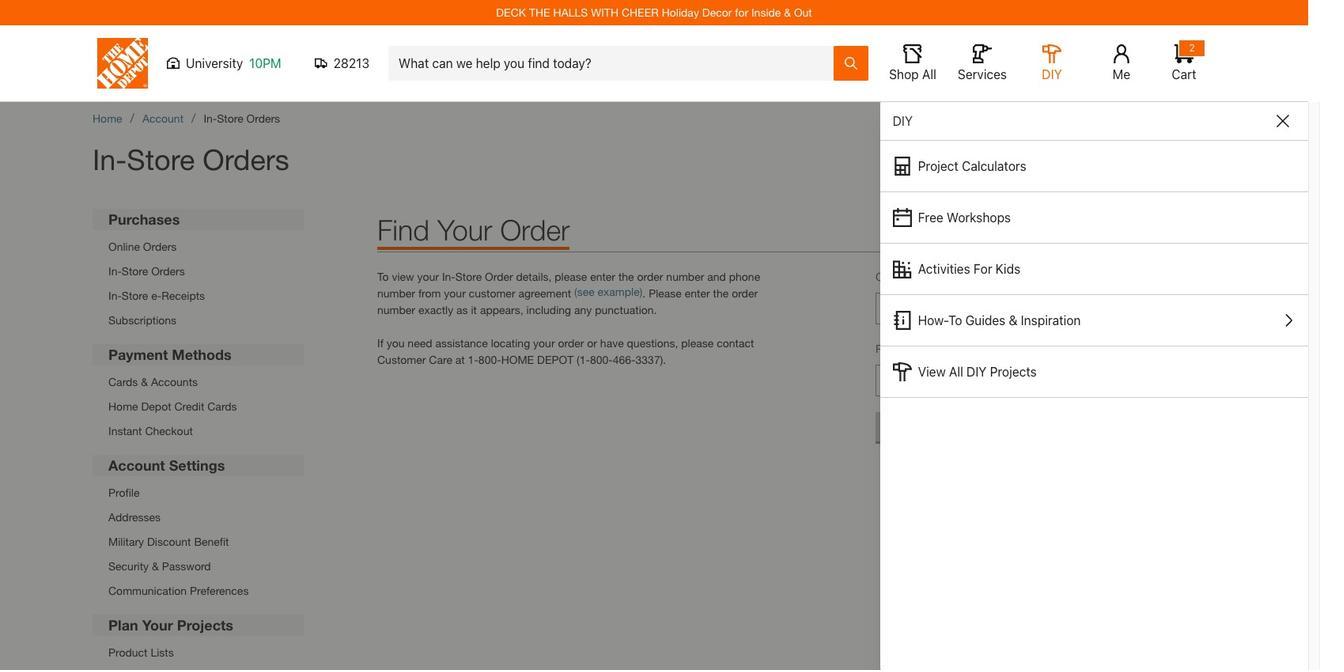 Task type: describe. For each thing, give the bounding box(es) containing it.
cheer
[[622, 6, 659, 19]]

0 horizontal spatial your
[[417, 270, 439, 283]]

Order Number text field
[[876, 293, 1216, 324]]

accounts
[[151, 375, 198, 388]]

view all diy projects link
[[880, 347, 1309, 397]]

1-
[[468, 353, 479, 366]]

holiday
[[662, 6, 699, 19]]

& up "communication"
[[152, 559, 159, 573]]

home depot credit cards link
[[108, 398, 237, 415]]

shop
[[889, 67, 919, 81]]

. please enter the order number exactly as it appears, including any punctuation.
[[377, 286, 758, 316]]

you
[[387, 336, 405, 350]]

profile
[[108, 486, 140, 499]]

security & password
[[108, 559, 211, 573]]

instant checkout
[[108, 424, 193, 438]]

customer
[[469, 286, 515, 300]]

enter inside to view your in-store order details, please enter the order number and phone number from your customer agreement
[[590, 270, 616, 283]]

order up details,
[[500, 213, 570, 247]]

1 800- from the left
[[479, 353, 501, 366]]

3337).
[[636, 353, 666, 366]]

product lists link
[[108, 644, 206, 661]]

depot
[[537, 353, 574, 366]]

instant
[[108, 424, 142, 438]]

for
[[974, 262, 993, 276]]

plan your projects
[[108, 616, 233, 634]]

cart 2
[[1172, 42, 1197, 81]]

1 vertical spatial diy
[[893, 114, 913, 128]]

28213
[[334, 56, 369, 70]]

discount
[[147, 535, 191, 548]]

your for find
[[437, 213, 492, 247]]

10pm
[[249, 56, 281, 70]]

home for home depot credit cards
[[108, 400, 138, 413]]

activities
[[918, 262, 970, 276]]

number inside . please enter the order number exactly as it appears, including any punctuation.
[[377, 303, 415, 316]]

& up depot
[[141, 375, 148, 388]]

1 vertical spatial projects
[[177, 616, 233, 634]]

2
[[1189, 42, 1195, 54]]

0 vertical spatial number
[[666, 270, 704, 283]]

customer
[[377, 353, 426, 366]]

1 vertical spatial in-store orders
[[93, 142, 289, 176]]

in- inside to view your in-store order details, please enter the order number and phone number from your customer agreement
[[442, 270, 456, 283]]

account for account settings
[[108, 456, 165, 474]]

profile link
[[108, 484, 249, 501]]

the inside . please enter the order number exactly as it appears, including any punctuation.
[[713, 286, 729, 300]]

activities for kids link
[[880, 244, 1309, 294]]

deck the halls with cheer holiday decor for inside & out
[[496, 6, 812, 19]]

store left 'e-'
[[122, 289, 148, 302]]

all for view
[[949, 365, 963, 379]]

security & password link
[[108, 558, 249, 574]]

menu containing project calculators
[[880, 141, 1309, 398]]

0 vertical spatial in-store orders
[[204, 112, 280, 125]]

store inside to view your in-store order details, please enter the order number and phone number from your customer agreement
[[456, 270, 482, 283]]

including
[[527, 303, 571, 316]]

with
[[591, 6, 619, 19]]

receipts
[[162, 289, 205, 302]]

in-store orders inside in-store orders link
[[108, 264, 185, 278]]

services button
[[957, 44, 1008, 82]]

in- down the 'online'
[[108, 264, 122, 278]]

inside
[[752, 6, 781, 19]]

communication
[[108, 584, 187, 597]]

cart
[[1172, 67, 1197, 81]]

from
[[418, 286, 441, 300]]

product
[[108, 646, 148, 659]]

plan
[[108, 616, 138, 634]]

home for "home" link
[[93, 112, 122, 125]]

lists
[[151, 646, 174, 659]]

0 vertical spatial cards
[[108, 375, 138, 388]]

subscriptions
[[108, 313, 176, 327]]

addresses
[[108, 510, 161, 524]]

communication preferences link
[[108, 582, 249, 599]]

need
[[408, 336, 432, 350]]

online orders link
[[108, 238, 205, 255]]

settings
[[169, 456, 225, 474]]

1 horizontal spatial diy
[[967, 365, 987, 379]]

methods
[[172, 346, 232, 363]]

questions,
[[627, 336, 678, 350]]

services
[[958, 67, 1007, 81]]

checkout
[[145, 424, 193, 438]]

military discount benefit
[[108, 535, 229, 548]]

enter inside . please enter the order number exactly as it appears, including any punctuation.
[[685, 286, 710, 300]]

military
[[108, 535, 144, 548]]

product lists
[[108, 646, 174, 659]]

drawer close image
[[1277, 115, 1290, 127]]

in- down "home" link
[[93, 142, 127, 176]]

halls
[[553, 6, 588, 19]]

view
[[392, 270, 414, 283]]

account link
[[142, 112, 184, 125]]

inspiration
[[1021, 313, 1081, 328]]

preferences
[[190, 584, 249, 597]]

have
[[600, 336, 624, 350]]

store down university 10pm
[[217, 112, 243, 125]]

calculators
[[962, 159, 1027, 173]]

appears,
[[480, 303, 523, 316]]

the inside to view your in-store order details, please enter the order number and phone number from your customer agreement
[[619, 270, 634, 283]]

contact
[[717, 336, 754, 350]]

the home depot logo image
[[97, 38, 148, 89]]

(1-
[[577, 353, 590, 366]]

(see
[[574, 285, 595, 298]]

university 10pm
[[186, 56, 281, 70]]

order number
[[876, 270, 947, 283]]

how-to guides & inspiration button
[[880, 295, 1309, 346]]

communication preferences
[[108, 584, 249, 597]]

home link
[[93, 112, 122, 125]]

or
[[587, 336, 597, 350]]

find your order
[[377, 213, 570, 247]]

workshops
[[947, 210, 1011, 225]]

free workshops
[[918, 210, 1011, 225]]

project calculators link
[[880, 141, 1309, 191]]



Task type: vqa. For each thing, say whether or not it's contained in the screenshot.
Savings
no



Task type: locate. For each thing, give the bounding box(es) containing it.
in-store orders down account link
[[93, 142, 289, 176]]

(see example)
[[574, 285, 643, 298]]

care
[[429, 353, 452, 366]]

account up profile
[[108, 456, 165, 474]]

to inside to view your in-store order details, please enter the order number and phone number from your customer agreement
[[377, 270, 389, 283]]

to view your in-store order details, please enter the order number and phone number from your customer agreement
[[377, 270, 760, 300]]

assistance
[[435, 336, 488, 350]]

depot
[[141, 400, 171, 413]]

it
[[471, 303, 477, 316]]

at
[[456, 353, 465, 366]]

order inside to view your in-store order details, please enter the order number and phone number from your customer agreement
[[637, 270, 663, 283]]

466-
[[613, 353, 636, 366]]

view
[[918, 365, 946, 379]]

diy right services
[[1042, 67, 1062, 81]]

cards & accounts
[[108, 375, 198, 388]]

1 horizontal spatial please
[[681, 336, 714, 350]]

diy right view
[[967, 365, 987, 379]]

1 vertical spatial all
[[949, 365, 963, 379]]

free workshops link
[[880, 192, 1309, 243]]

1 horizontal spatial the
[[713, 286, 729, 300]]

diy button
[[1027, 44, 1078, 82]]

1 horizontal spatial projects
[[990, 365, 1037, 379]]

28213 button
[[315, 55, 369, 71]]

the down and
[[713, 286, 729, 300]]

your right find
[[437, 213, 492, 247]]

1 vertical spatial enter
[[685, 286, 710, 300]]

the
[[619, 270, 634, 283], [713, 286, 729, 300]]

cards down payment
[[108, 375, 138, 388]]

military discount benefit link
[[108, 533, 249, 550]]

orders
[[247, 112, 280, 125], [203, 142, 289, 176], [143, 240, 177, 253], [151, 264, 185, 278]]

order left number
[[876, 270, 904, 283]]

if
[[377, 336, 384, 350]]

your inside if you need assistance locating your order or have questions, please contact customer care at 1-800-home depot (1-800-466-3337).
[[533, 336, 555, 350]]

0 horizontal spatial 800-
[[479, 353, 501, 366]]

number up you
[[377, 303, 415, 316]]

projects
[[990, 365, 1037, 379], [177, 616, 233, 634]]

university
[[186, 56, 243, 70]]

how-
[[918, 313, 949, 328]]

please inside if you need assistance locating your order or have questions, please contact customer care at 1-800-home depot (1-800-466-3337).
[[681, 336, 714, 350]]

enter
[[590, 270, 616, 283], [685, 286, 710, 300]]

0 horizontal spatial your
[[142, 616, 173, 634]]

0 horizontal spatial please
[[555, 270, 587, 283]]

order down phone
[[732, 286, 758, 300]]

order inside . please enter the order number exactly as it appears, including any punctuation.
[[732, 286, 758, 300]]

please
[[649, 286, 682, 300]]

your up "depot"
[[533, 336, 555, 350]]

all inside menu
[[949, 365, 963, 379]]

phone
[[876, 342, 908, 355]]

1 vertical spatial account
[[108, 456, 165, 474]]

account settings
[[108, 456, 225, 474]]

cards & accounts link
[[108, 373, 237, 390]]

addresses link
[[108, 509, 249, 525]]

to left view
[[377, 270, 389, 283]]

account for account link
[[142, 112, 184, 125]]

& left out
[[784, 6, 791, 19]]

order up (1-
[[558, 336, 584, 350]]

password
[[162, 559, 211, 573]]

in-store orders down online orders
[[108, 264, 185, 278]]

all inside 'button'
[[922, 67, 937, 81]]

home left account link
[[93, 112, 122, 125]]

e-
[[151, 289, 162, 302]]

order up .
[[637, 270, 663, 283]]

0 vertical spatial your
[[437, 213, 492, 247]]

in-store orders down university 10pm
[[204, 112, 280, 125]]

1 vertical spatial the
[[713, 286, 729, 300]]

home up instant at the left
[[108, 400, 138, 413]]

please
[[555, 270, 587, 283], [681, 336, 714, 350]]

0 horizontal spatial to
[[377, 270, 389, 283]]

1 vertical spatial cards
[[207, 400, 237, 413]]

1 vertical spatial to
[[949, 313, 962, 328]]

enter up (see example)
[[590, 270, 616, 283]]

to inside button
[[949, 313, 962, 328]]

shop all button
[[888, 44, 938, 82]]

0 horizontal spatial all
[[922, 67, 937, 81]]

find
[[377, 213, 430, 247]]

0 vertical spatial enter
[[590, 270, 616, 283]]

home
[[501, 353, 534, 366]]

your up as
[[444, 286, 466, 300]]

project
[[918, 159, 959, 173]]

example)
[[598, 285, 643, 298]]

2 horizontal spatial your
[[533, 336, 555, 350]]

.
[[643, 286, 646, 300]]

enter down and
[[685, 286, 710, 300]]

2 vertical spatial number
[[377, 303, 415, 316]]

0 horizontal spatial the
[[619, 270, 634, 283]]

& inside button
[[1009, 313, 1018, 328]]

0 vertical spatial all
[[922, 67, 937, 81]]

your up from
[[417, 270, 439, 283]]

1 horizontal spatial your
[[437, 213, 492, 247]]

2 horizontal spatial order
[[732, 286, 758, 300]]

1 vertical spatial order
[[732, 286, 758, 300]]

in-store orders link
[[108, 263, 205, 279]]

0 vertical spatial home
[[93, 112, 122, 125]]

please up (see
[[555, 270, 587, 283]]

1 vertical spatial number
[[377, 286, 415, 300]]

1 vertical spatial please
[[681, 336, 714, 350]]

1 vertical spatial your
[[142, 616, 173, 634]]

2 vertical spatial in-store orders
[[108, 264, 185, 278]]

the up example)
[[619, 270, 634, 283]]

your
[[437, 213, 492, 247], [142, 616, 173, 634]]

free
[[918, 210, 944, 225]]

the
[[529, 6, 550, 19]]

projects down how-to guides & inspiration
[[990, 365, 1037, 379]]

1 horizontal spatial enter
[[685, 286, 710, 300]]

order
[[500, 213, 570, 247], [485, 270, 513, 283], [876, 270, 904, 283]]

order up customer
[[485, 270, 513, 283]]

please inside to view your in-store order details, please enter the order number and phone number from your customer agreement
[[555, 270, 587, 283]]

1 vertical spatial home
[[108, 400, 138, 413]]

store down online orders
[[122, 264, 148, 278]]

order inside if you need assistance locating your order or have questions, please contact customer care at 1-800-home depot (1-800-466-3337).
[[558, 336, 584, 350]]

0 vertical spatial projects
[[990, 365, 1037, 379]]

diy down "shop" on the right top of the page
[[893, 114, 913, 128]]

0 vertical spatial the
[[619, 270, 634, 283]]

all for shop
[[922, 67, 937, 81]]

0 vertical spatial account
[[142, 112, 184, 125]]

and
[[707, 270, 726, 283]]

please left contact
[[681, 336, 714, 350]]

online
[[108, 240, 140, 253]]

800- down or
[[590, 353, 613, 366]]

deck
[[496, 6, 526, 19]]

2 800- from the left
[[590, 353, 613, 366]]

credit
[[174, 400, 204, 413]]

1 horizontal spatial cards
[[207, 400, 237, 413]]

0 vertical spatial please
[[555, 270, 587, 283]]

800- down the locating
[[479, 353, 501, 366]]

1 horizontal spatial order
[[637, 270, 663, 283]]

for
[[735, 6, 749, 19]]

menu
[[880, 141, 1309, 398]]

me button
[[1097, 44, 1147, 82]]

project calculators
[[918, 159, 1027, 173]]

to left the guides at right top
[[949, 313, 962, 328]]

details,
[[516, 270, 552, 283]]

2 vertical spatial your
[[533, 336, 555, 350]]

guides
[[966, 313, 1006, 328]]

security
[[108, 559, 149, 573]]

0 vertical spatial to
[[377, 270, 389, 283]]

0 horizontal spatial order
[[558, 336, 584, 350]]

1 horizontal spatial all
[[949, 365, 963, 379]]

store down account link
[[127, 142, 195, 176]]

0 horizontal spatial projects
[[177, 616, 233, 634]]

projects down preferences
[[177, 616, 233, 634]]

in- up exactly
[[442, 270, 456, 283]]

your up product lists link
[[142, 616, 173, 634]]

0 vertical spatial diy
[[1042, 67, 1062, 81]]

as
[[457, 303, 468, 316]]

decor
[[702, 6, 732, 19]]

1 horizontal spatial your
[[444, 286, 466, 300]]

order
[[637, 270, 663, 283], [732, 286, 758, 300], [558, 336, 584, 350]]

1 horizontal spatial to
[[949, 313, 962, 328]]

projects inside menu
[[990, 365, 1037, 379]]

in- right account link
[[204, 112, 217, 125]]

0 horizontal spatial enter
[[590, 270, 616, 283]]

order inside to view your in-store order details, please enter the order number and phone number from your customer agreement
[[485, 270, 513, 283]]

2 vertical spatial diy
[[967, 365, 987, 379]]

1 horizontal spatial 800-
[[590, 353, 613, 366]]

deck the halls with cheer holiday decor for inside & out link
[[496, 6, 812, 19]]

number
[[666, 270, 704, 283], [377, 286, 415, 300], [377, 303, 415, 316]]

locating
[[491, 336, 530, 350]]

0 horizontal spatial diy
[[893, 114, 913, 128]]

in- up "subscriptions"
[[108, 289, 122, 302]]

1 vertical spatial your
[[444, 286, 466, 300]]

0 horizontal spatial cards
[[108, 375, 138, 388]]

number down view
[[377, 286, 415, 300]]

diy
[[1042, 67, 1062, 81], [893, 114, 913, 128], [967, 365, 987, 379]]

diy inside button
[[1042, 67, 1062, 81]]

agreement
[[519, 286, 571, 300]]

view all diy projects
[[918, 365, 1037, 379]]

all
[[922, 67, 937, 81], [949, 365, 963, 379]]

payment methods
[[108, 346, 232, 363]]

your for plan
[[142, 616, 173, 634]]

2 horizontal spatial diy
[[1042, 67, 1062, 81]]

all right view
[[949, 365, 963, 379]]

kids
[[996, 262, 1021, 276]]

account right "home" link
[[142, 112, 184, 125]]

0 vertical spatial your
[[417, 270, 439, 283]]

What can we help you find today? search field
[[399, 47, 833, 80]]

in-store e-receipts link
[[108, 287, 205, 304]]

out
[[794, 6, 812, 19]]

number up please
[[666, 270, 704, 283]]

cards right credit
[[207, 400, 237, 413]]

instant checkout link
[[108, 422, 237, 439]]

2 vertical spatial order
[[558, 336, 584, 350]]

all right "shop" on the right top of the page
[[922, 67, 937, 81]]

& right the guides at right top
[[1009, 313, 1018, 328]]

store up customer
[[456, 270, 482, 283]]

payment
[[108, 346, 168, 363]]

0 vertical spatial order
[[637, 270, 663, 283]]



